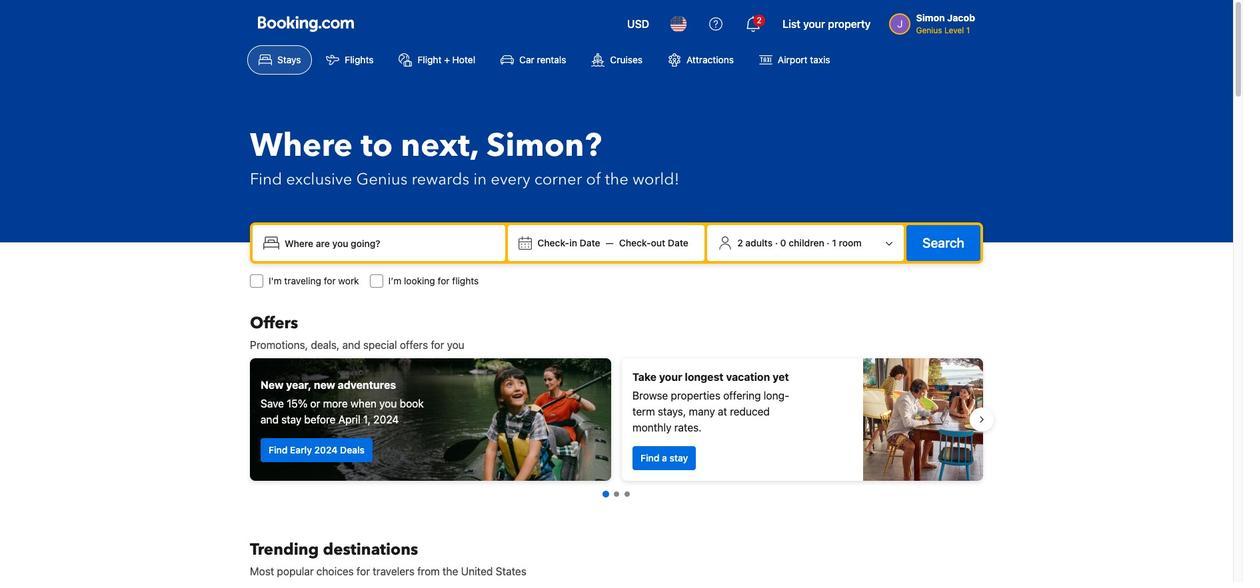 Task type: locate. For each thing, give the bounding box(es) containing it.
find down where
[[250, 169, 282, 191]]

attractions link
[[657, 45, 745, 75]]

stay down 15%
[[281, 414, 302, 426]]

your account menu simon jacob genius level 1 element
[[890, 6, 981, 37]]

i'm
[[388, 275, 402, 287]]

1 horizontal spatial ·
[[827, 237, 830, 249]]

0 horizontal spatial 2024
[[314, 445, 338, 456]]

date right out on the right top of the page
[[668, 237, 689, 249]]

your right take
[[659, 371, 682, 383]]

and inside the offers promotions, deals, and special offers for you
[[342, 339, 360, 351]]

0 horizontal spatial stay
[[281, 414, 302, 426]]

check- right —
[[619, 237, 651, 249]]

united
[[461, 566, 493, 578]]

offers promotions, deals, and special offers for you
[[250, 313, 465, 351]]

find left a
[[641, 453, 660, 464]]

2 left "list"
[[757, 15, 762, 25]]

in
[[473, 169, 487, 191], [569, 237, 577, 249]]

april
[[338, 414, 361, 426]]

in left every
[[473, 169, 487, 191]]

longest
[[685, 371, 724, 383]]

0 horizontal spatial check-
[[538, 237, 569, 249]]

rewards
[[412, 169, 469, 191]]

0 horizontal spatial in
[[473, 169, 487, 191]]

airport taxis link
[[748, 45, 842, 75]]

2
[[757, 15, 762, 25], [737, 237, 743, 249]]

for right offers
[[431, 339, 444, 351]]

0 horizontal spatial 2
[[737, 237, 743, 249]]

rentals
[[537, 54, 566, 65]]

2024 right early
[[314, 445, 338, 456]]

airport
[[778, 54, 808, 65]]

check-
[[538, 237, 569, 249], [619, 237, 651, 249]]

i'm looking for flights
[[388, 275, 479, 287]]

2 adults · 0 children · 1 room button
[[713, 231, 899, 256]]

1 horizontal spatial date
[[668, 237, 689, 249]]

for down destinations in the left of the page
[[357, 566, 370, 578]]

the right from
[[443, 566, 458, 578]]

—
[[606, 237, 614, 249]]

1 right level
[[966, 25, 970, 35]]

genius down simon
[[916, 25, 942, 35]]

1 vertical spatial 1
[[832, 237, 837, 249]]

1 vertical spatial in
[[569, 237, 577, 249]]

every
[[491, 169, 530, 191]]

stays
[[277, 54, 301, 65]]

many
[[689, 406, 715, 418]]

0 horizontal spatial and
[[261, 414, 279, 426]]

flight
[[418, 54, 442, 65]]

genius down to
[[356, 169, 408, 191]]

0 horizontal spatial you
[[379, 398, 397, 410]]

adventures
[[338, 379, 396, 391]]

find early 2024 deals
[[269, 445, 365, 456]]

0 vertical spatial genius
[[916, 25, 942, 35]]

0 vertical spatial in
[[473, 169, 487, 191]]

0 horizontal spatial date
[[580, 237, 600, 249]]

2 button
[[737, 8, 769, 40]]

find left early
[[269, 445, 288, 456]]

1 vertical spatial your
[[659, 371, 682, 383]]

take
[[633, 371, 657, 383]]

long-
[[764, 390, 790, 402]]

0 horizontal spatial genius
[[356, 169, 408, 191]]

0 vertical spatial 2
[[757, 15, 762, 25]]

your inside take your longest vacation yet browse properties offering long- term stays, many at reduced monthly rates.
[[659, 371, 682, 383]]

2 left adults at the right of the page
[[737, 237, 743, 249]]

find
[[250, 169, 282, 191], [269, 445, 288, 456], [641, 453, 660, 464]]

your
[[803, 18, 825, 30], [659, 371, 682, 383]]

attractions
[[687, 54, 734, 65]]

0 vertical spatial stay
[[281, 414, 302, 426]]

0 vertical spatial your
[[803, 18, 825, 30]]

1 horizontal spatial 2024
[[374, 414, 399, 426]]

in left —
[[569, 237, 577, 249]]

0 vertical spatial and
[[342, 339, 360, 351]]

vacation
[[726, 371, 770, 383]]

you right offers
[[447, 339, 465, 351]]

your right "list"
[[803, 18, 825, 30]]

flights link
[[315, 45, 385, 75]]

level
[[945, 25, 964, 35]]

you left book
[[379, 398, 397, 410]]

progress bar
[[603, 491, 630, 498]]

· right children
[[827, 237, 830, 249]]

1 vertical spatial genius
[[356, 169, 408, 191]]

a
[[662, 453, 667, 464]]

2 check- from the left
[[619, 237, 651, 249]]

room
[[839, 237, 862, 249]]

1 horizontal spatial you
[[447, 339, 465, 351]]

1 horizontal spatial 2
[[757, 15, 762, 25]]

1 horizontal spatial genius
[[916, 25, 942, 35]]

work
[[338, 275, 359, 287]]

region
[[239, 353, 994, 487]]

1 horizontal spatial stay
[[670, 453, 688, 464]]

main content
[[239, 313, 994, 583]]

where
[[250, 124, 353, 168]]

choices
[[317, 566, 354, 578]]

usd
[[627, 18, 649, 30]]

1 vertical spatial you
[[379, 398, 397, 410]]

and down 'save'
[[261, 414, 279, 426]]

1 date from the left
[[580, 237, 600, 249]]

0 horizontal spatial 1
[[832, 237, 837, 249]]

find for take your longest vacation yet browse properties offering long- term stays, many at reduced monthly rates.
[[641, 453, 660, 464]]

date left —
[[580, 237, 600, 249]]

1 horizontal spatial 1
[[966, 25, 970, 35]]

0 horizontal spatial your
[[659, 371, 682, 383]]

states
[[496, 566, 527, 578]]

taxis
[[810, 54, 830, 65]]

1 horizontal spatial your
[[803, 18, 825, 30]]

1 inside dropdown button
[[832, 237, 837, 249]]

and right deals,
[[342, 339, 360, 351]]

· left 0
[[775, 237, 778, 249]]

0 vertical spatial 2024
[[374, 414, 399, 426]]

0 vertical spatial you
[[447, 339, 465, 351]]

for inside trending destinations most popular choices for travelers from the united states
[[357, 566, 370, 578]]

you
[[447, 339, 465, 351], [379, 398, 397, 410]]

new year, new adventures save 15% or more when you book and stay before april 1, 2024
[[261, 379, 424, 426]]

exclusive
[[286, 169, 352, 191]]

year,
[[286, 379, 311, 391]]

find a stay
[[641, 453, 688, 464]]

1 left room
[[832, 237, 837, 249]]

check-out date button
[[614, 231, 694, 255]]

1 horizontal spatial the
[[605, 169, 629, 191]]

flights
[[345, 54, 374, 65]]

0 horizontal spatial ·
[[775, 237, 778, 249]]

property
[[828, 18, 871, 30]]

1 vertical spatial stay
[[670, 453, 688, 464]]

trending
[[250, 539, 319, 561]]

1 horizontal spatial in
[[569, 237, 577, 249]]

reduced
[[730, 406, 770, 418]]

Where are you going? field
[[279, 231, 500, 255]]

new
[[261, 379, 284, 391]]

list
[[783, 18, 801, 30]]

stay right a
[[670, 453, 688, 464]]

1 vertical spatial 2
[[737, 237, 743, 249]]

deals
[[340, 445, 365, 456]]

1 horizontal spatial and
[[342, 339, 360, 351]]

1
[[966, 25, 970, 35], [832, 237, 837, 249]]

1 horizontal spatial check-
[[619, 237, 651, 249]]

flights
[[452, 275, 479, 287]]

the right of
[[605, 169, 629, 191]]

cruises link
[[580, 45, 654, 75]]

1 vertical spatial and
[[261, 414, 279, 426]]

hotel
[[452, 54, 475, 65]]

1 vertical spatial the
[[443, 566, 458, 578]]

genius inside the simon jacob genius level 1
[[916, 25, 942, 35]]

0 vertical spatial the
[[605, 169, 629, 191]]

deals,
[[311, 339, 340, 351]]

0 horizontal spatial the
[[443, 566, 458, 578]]

and
[[342, 339, 360, 351], [261, 414, 279, 426]]

2024 right 1, at the bottom left
[[374, 414, 399, 426]]

check- left —
[[538, 237, 569, 249]]

save
[[261, 398, 284, 410]]

1 vertical spatial 2024
[[314, 445, 338, 456]]

car
[[519, 54, 535, 65]]

offers
[[400, 339, 428, 351]]

0 vertical spatial 1
[[966, 25, 970, 35]]

next,
[[401, 124, 479, 168]]



Task type: describe. For each thing, give the bounding box(es) containing it.
a young girl and woman kayak on a river image
[[250, 359, 611, 481]]

1 inside the simon jacob genius level 1
[[966, 25, 970, 35]]

genius inside "where to next, simon? find exclusive genius rewards in every corner of the world!"
[[356, 169, 408, 191]]

popular
[[277, 566, 314, 578]]

2 for 2
[[757, 15, 762, 25]]

list your property
[[783, 18, 871, 30]]

simon
[[916, 12, 945, 23]]

search button
[[907, 225, 981, 261]]

monthly
[[633, 422, 672, 434]]

the inside "where to next, simon? find exclusive genius rewards in every corner of the world!"
[[605, 169, 629, 191]]

stay inside new year, new adventures save 15% or more when you book and stay before april 1, 2024
[[281, 414, 302, 426]]

promotions,
[[250, 339, 308, 351]]

where to next, simon? find exclusive genius rewards in every corner of the world!
[[250, 124, 680, 191]]

i'm traveling for work
[[269, 275, 359, 287]]

for inside the offers promotions, deals, and special offers for you
[[431, 339, 444, 351]]

stays link
[[247, 45, 312, 75]]

2 · from the left
[[827, 237, 830, 249]]

corner
[[534, 169, 582, 191]]

find for new year, new adventures save 15% or more when you book and stay before april 1, 2024
[[269, 445, 288, 456]]

stays,
[[658, 406, 686, 418]]

search
[[923, 235, 965, 251]]

for left 'work'
[[324, 275, 336, 287]]

usd button
[[619, 8, 657, 40]]

find a stay link
[[633, 447, 696, 471]]

car rentals link
[[489, 45, 578, 75]]

1 check- from the left
[[538, 237, 569, 249]]

from
[[417, 566, 440, 578]]

flight + hotel link
[[388, 45, 487, 75]]

early
[[290, 445, 312, 456]]

cruises
[[610, 54, 643, 65]]

destinations
[[323, 539, 418, 561]]

more
[[323, 398, 348, 410]]

your for property
[[803, 18, 825, 30]]

looking
[[404, 275, 435, 287]]

properties
[[671, 390, 721, 402]]

main content containing offers
[[239, 313, 994, 583]]

traveling
[[284, 275, 321, 287]]

before
[[304, 414, 336, 426]]

or
[[310, 398, 320, 410]]

at
[[718, 406, 727, 418]]

world!
[[633, 169, 680, 191]]

yet
[[773, 371, 789, 383]]

2024 inside new year, new adventures save 15% or more when you book and stay before april 1, 2024
[[374, 414, 399, 426]]

1 · from the left
[[775, 237, 778, 249]]

out
[[651, 237, 666, 249]]

region containing take your longest vacation yet
[[239, 353, 994, 487]]

0
[[780, 237, 786, 249]]

booking.com image
[[258, 16, 354, 32]]

you inside new year, new adventures save 15% or more when you book and stay before april 1, 2024
[[379, 398, 397, 410]]

airport taxis
[[778, 54, 830, 65]]

2 date from the left
[[668, 237, 689, 249]]

2024 inside find early 2024 deals link
[[314, 445, 338, 456]]

list your property link
[[775, 8, 879, 40]]

2 adults · 0 children · 1 room
[[737, 237, 862, 249]]

1,
[[363, 414, 371, 426]]

you inside the offers promotions, deals, and special offers for you
[[447, 339, 465, 351]]

i'm
[[269, 275, 282, 287]]

rates.
[[674, 422, 702, 434]]

simon?
[[487, 124, 602, 168]]

of
[[586, 169, 601, 191]]

to
[[361, 124, 393, 168]]

progress bar inside main content
[[603, 491, 630, 498]]

term
[[633, 406, 655, 418]]

special
[[363, 339, 397, 351]]

simon jacob genius level 1
[[916, 12, 975, 35]]

15%
[[287, 398, 308, 410]]

find inside "where to next, simon? find exclusive genius rewards in every corner of the world!"
[[250, 169, 282, 191]]

take your longest vacation yet image
[[863, 359, 983, 481]]

car rentals
[[519, 54, 566, 65]]

check-in date — check-out date
[[538, 237, 689, 249]]

book
[[400, 398, 424, 410]]

check-in date button
[[532, 231, 606, 255]]

browse
[[633, 390, 668, 402]]

your for longest
[[659, 371, 682, 383]]

in inside "where to next, simon? find exclusive genius rewards in every corner of the world!"
[[473, 169, 487, 191]]

trending destinations most popular choices for travelers from the united states
[[250, 539, 527, 578]]

children
[[789, 237, 825, 249]]

find early 2024 deals link
[[261, 439, 373, 463]]

adults
[[746, 237, 773, 249]]

2 for 2 adults · 0 children · 1 room
[[737, 237, 743, 249]]

for left the flights
[[438, 275, 450, 287]]

travelers
[[373, 566, 415, 578]]

offers
[[250, 313, 298, 335]]

the inside trending destinations most popular choices for travelers from the united states
[[443, 566, 458, 578]]

jacob
[[947, 12, 975, 23]]

offering
[[723, 390, 761, 402]]

most
[[250, 566, 274, 578]]

and inside new year, new adventures save 15% or more when you book and stay before april 1, 2024
[[261, 414, 279, 426]]

flight + hotel
[[418, 54, 475, 65]]

take your longest vacation yet browse properties offering long- term stays, many at reduced monthly rates.
[[633, 371, 790, 434]]



Task type: vqa. For each thing, say whether or not it's contained in the screenshot.
Check-out Date button
yes



